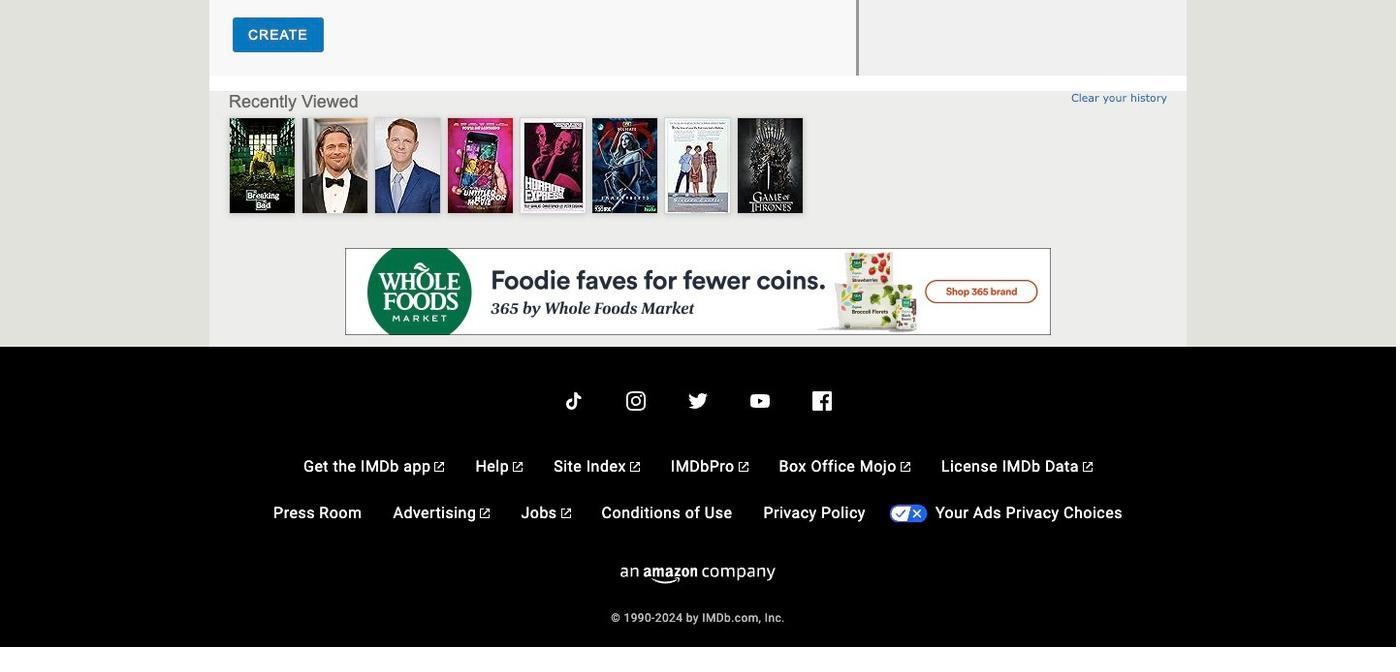 Task type: locate. For each thing, give the bounding box(es) containing it.
launch inline image
[[435, 462, 444, 472], [513, 462, 523, 472], [1083, 462, 1093, 472]]

1 horizontal spatial launch inline image
[[513, 462, 523, 472]]

2 horizontal spatial launch inline image
[[1083, 462, 1093, 472]]

facebook image
[[811, 390, 834, 413]]

2 launch inline image from the left
[[513, 462, 523, 472]]

youtube image
[[748, 390, 772, 413]]

american horror story - viewed 1 hour ago image
[[593, 118, 658, 213]]

1 launch inline image from the left
[[435, 462, 444, 472]]

untitled horror movie - viewed 53 minutes ago image
[[448, 118, 513, 213]]

0 horizontal spatial launch inline image
[[435, 462, 444, 472]]

nathan ray clark - viewed 40 minutes ago image
[[375, 118, 440, 213]]

imdb, an amazon company image
[[620, 567, 776, 585]]

3 launch inline image from the left
[[1083, 462, 1093, 472]]

launch inline image
[[630, 462, 640, 472], [738, 462, 748, 472], [900, 462, 910, 472], [480, 509, 490, 519], [561, 509, 571, 519]]

your ads privacy choices image
[[889, 505, 928, 523]]



Task type: describe. For each thing, give the bounding box(es) containing it.
tiktok image
[[562, 390, 586, 413]]

twitter image
[[686, 390, 710, 413]]

pánico en el transiberiano - viewed 55 minutes ago image
[[520, 118, 585, 213]]

brad pitt - viewed 36 minutes ago image
[[302, 118, 367, 213]]

sixteen candles - viewed 1 hour ago image
[[665, 118, 730, 213]]

game of thrones - viewed 1 hour ago image
[[738, 118, 803, 213]]

instagram image
[[624, 390, 648, 413]]

breaking bad - viewed 29 minutes ago image
[[230, 118, 295, 213]]



Task type: vqa. For each thing, say whether or not it's contained in the screenshot.
the David Schwimmer Image
no



